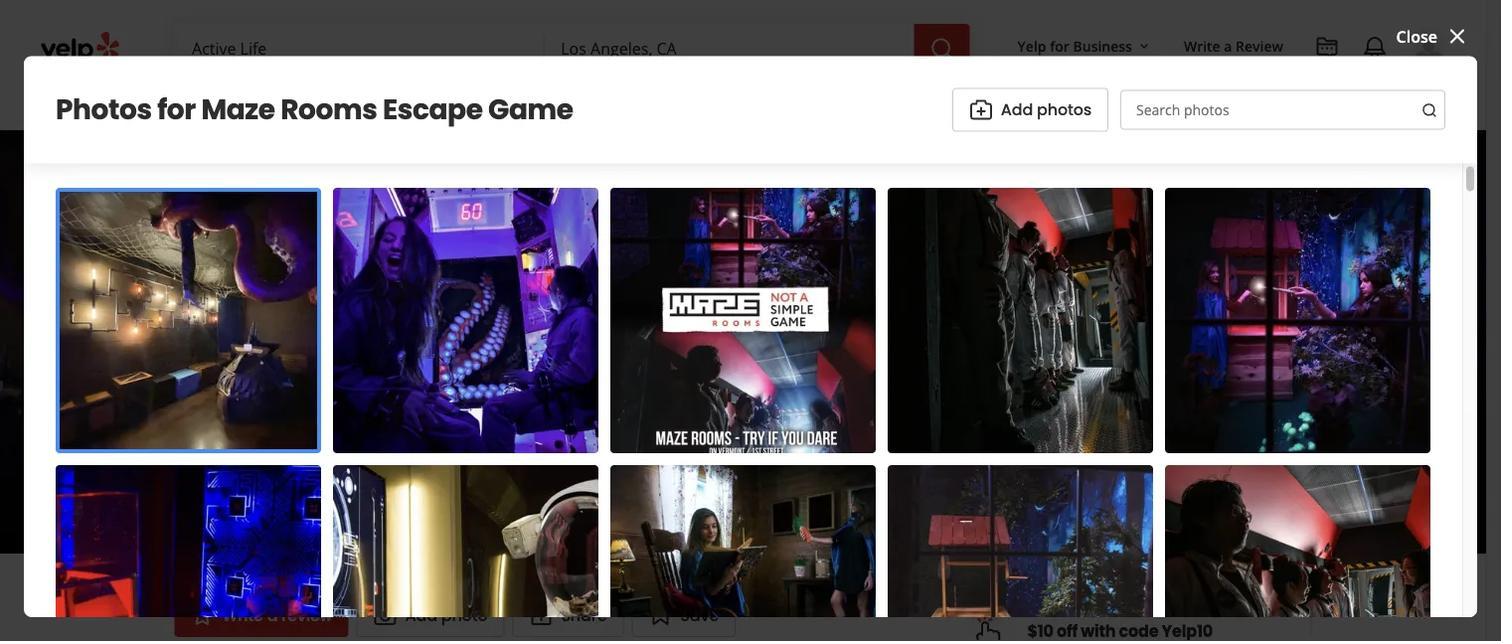 Task type: describe. For each thing, give the bounding box(es) containing it.
see hours link
[[463, 490, 538, 514]]

save button
[[632, 594, 736, 637]]

review
[[282, 604, 333, 627]]

photos for maze rooms escape game
[[56, 90, 574, 129]]

home services
[[326, 88, 422, 107]]

notifications image
[[1363, 36, 1387, 60]]

write a review
[[1184, 36, 1284, 55]]

0 vertical spatial game
[[488, 90, 574, 129]]

photo of maze rooms escape game - los angeles, ca, us. our waiting area. image
[[0, 130, 181, 554]]

write for write a review
[[1184, 36, 1221, 55]]

open
[[175, 490, 216, 512]]

0 vertical spatial rooms
[[281, 90, 377, 129]]

write a review link
[[175, 594, 349, 637]]

photo
[[441, 604, 488, 627]]

close
[[1397, 25, 1438, 47]]

1 am from the left
[[269, 490, 294, 512]]

yelp
[[1018, 36, 1047, 55]]

services for auto services
[[516, 88, 569, 107]]

add photo link
[[357, 594, 505, 637]]

a for review
[[1225, 36, 1233, 55]]

16 claim filled v2 image
[[175, 461, 190, 476]]

escape games
[[283, 457, 396, 479]]

home services link
[[311, 72, 466, 129]]

24 close v2 image
[[1446, 25, 1470, 48]]

hours
[[496, 493, 529, 510]]

photo of maze rooms escape game - los angeles, ca, us. use promo code student every tuesday! vermont location only, not valid with other discounts, one per team only image
[[817, 130, 1135, 554]]

review
[[1236, 36, 1284, 55]]

photo of maze rooms escape game - los angeles, ca, us. lunar mission image
[[1135, 130, 1417, 554]]

previous image
[[28, 326, 52, 350]]

0 horizontal spatial search image
[[930, 37, 954, 61]]

photo of maze rooms escape game - los angeles, ca, us. magic kingdom room image
[[1417, 130, 1502, 554]]

all
[[1170, 479, 1189, 502]]

1 vertical spatial escape
[[489, 339, 662, 406]]

for for maze
[[157, 90, 196, 129]]

24 star v2 image
[[190, 604, 214, 628]]

24 share v2 image
[[529, 604, 553, 628]]

share
[[561, 604, 607, 627]]

claimed
[[195, 457, 257, 479]]

restaurants
[[189, 88, 267, 107]]

add photos link
[[953, 88, 1109, 132]]

4.8
[[362, 414, 384, 435]]

restaurants link
[[173, 72, 311, 129]]

see hours
[[472, 493, 529, 510]]

1:00
[[308, 490, 339, 512]]

add for add photo
[[405, 604, 437, 627]]

16 chevron down v2 image
[[1137, 38, 1153, 54]]

2 am from the left
[[343, 490, 369, 512]]

maze rooms escape game
[[175, 339, 819, 406]]

business
[[1074, 36, 1133, 55]]

photos
[[56, 90, 152, 129]]

write a review link
[[1176, 28, 1292, 64]]

auto services
[[482, 88, 569, 107]]

day)
[[419, 490, 451, 512]]

see for see hours
[[472, 493, 492, 510]]

share button
[[513, 594, 624, 637]]

close button
[[1397, 24, 1470, 48]]

games
[[341, 457, 396, 479]]



Task type: locate. For each thing, give the bounding box(es) containing it.
escape games link
[[283, 457, 396, 479]]

add right 24 add photo v2
[[1001, 99, 1033, 121]]

1 vertical spatial add
[[405, 604, 437, 627]]

0 horizontal spatial photos
[[1037, 99, 1092, 121]]

services right home
[[369, 88, 422, 107]]

1 vertical spatial rooms
[[312, 339, 479, 406]]

1 services from the left
[[369, 88, 422, 107]]

for right yelp
[[1050, 36, 1070, 55]]

photo of maze rooms escape game - los angeles, ca, us. stay tuned! the abyss is coming soon.... image
[[181, 130, 817, 554]]

business categories element
[[173, 72, 1447, 129]]

write right the 24 star v2 icon
[[222, 604, 263, 627]]

2 vertical spatial escape
[[283, 457, 337, 479]]

1 vertical spatial a
[[267, 604, 278, 627]]

am
[[269, 490, 294, 512], [343, 490, 369, 512]]

None search field
[[176, 24, 974, 72]]

user actions element
[[1002, 25, 1475, 147]]

am left the -
[[269, 490, 294, 512]]

a for review
[[267, 604, 278, 627]]

10:00
[[224, 490, 265, 512]]

0 horizontal spatial game
[[488, 90, 574, 129]]

for right photos
[[157, 90, 196, 129]]

(next
[[373, 490, 414, 512]]

0 horizontal spatial am
[[269, 490, 294, 512]]

write a review
[[222, 604, 333, 627]]

2 services from the left
[[516, 88, 569, 107]]

0 vertical spatial maze
[[201, 90, 275, 129]]

search image left yelp
[[930, 37, 954, 61]]

0 vertical spatial add
[[1001, 99, 1033, 121]]

add for add photos
[[1001, 99, 1033, 121]]

save
[[681, 604, 719, 627]]

24 chevron down v2 image right restaurants
[[271, 86, 295, 110]]

see for see all 253 photos
[[1138, 479, 1166, 502]]

(752
[[388, 414, 420, 435]]

24 chevron down v2 image for restaurants
[[271, 86, 295, 110]]

24 chevron down v2 image
[[271, 86, 295, 110], [426, 86, 450, 110], [573, 86, 597, 110]]

rooms
[[281, 90, 377, 129], [312, 339, 479, 406]]

write for write a review
[[222, 604, 263, 627]]

home
[[326, 88, 366, 107]]

0 horizontal spatial escape
[[283, 457, 337, 479]]

24 chevron down v2 image right auto services in the left of the page
[[573, 86, 597, 110]]

0 horizontal spatial see
[[472, 493, 492, 510]]

Search photos text field
[[1121, 90, 1446, 130]]

1 horizontal spatial am
[[343, 490, 369, 512]]

see all 253 photos link
[[1105, 466, 1312, 514]]

1 vertical spatial maze
[[175, 339, 302, 406]]

add
[[1001, 99, 1033, 121], [405, 604, 437, 627]]

escape
[[383, 90, 483, 129], [489, 339, 662, 406], [283, 457, 337, 479]]

for for business
[[1050, 36, 1070, 55]]

3 24 chevron down v2 image from the left
[[573, 86, 597, 110]]

reviews)
[[425, 414, 489, 435]]

add right the 24 camera v2 icon
[[405, 604, 437, 627]]

see
[[1138, 479, 1166, 502], [472, 493, 492, 510]]

(752 reviews) link
[[388, 414, 489, 435]]

1 horizontal spatial write
[[1184, 36, 1221, 55]]

1 vertical spatial for
[[157, 90, 196, 129]]

24 add photo v2 image
[[970, 98, 993, 122]]

add photos
[[1001, 99, 1092, 121]]

yelp for business button
[[1010, 28, 1161, 64]]

game
[[488, 90, 574, 129], [672, 339, 819, 406]]

0 horizontal spatial add
[[405, 604, 437, 627]]

1 horizontal spatial a
[[1225, 36, 1233, 55]]

1 horizontal spatial see
[[1138, 479, 1166, 502]]

24 chevron down v2 image for home services
[[426, 86, 450, 110]]

1 vertical spatial photos
[[1225, 479, 1279, 502]]

2 horizontal spatial escape
[[489, 339, 662, 406]]

0 horizontal spatial for
[[157, 90, 196, 129]]

1 horizontal spatial escape
[[383, 90, 483, 129]]

0 vertical spatial escape
[[383, 90, 483, 129]]

a
[[1225, 36, 1233, 55], [267, 604, 278, 627]]

see left hours
[[472, 493, 492, 510]]

add photo
[[405, 604, 488, 627]]

see left all
[[1138, 479, 1166, 502]]

0 vertical spatial search image
[[930, 37, 954, 61]]

write left review
[[1184, 36, 1221, 55]]

search image
[[930, 37, 954, 61], [1422, 102, 1438, 118]]

0 vertical spatial a
[[1225, 36, 1233, 55]]

1 24 chevron down v2 image from the left
[[271, 86, 295, 110]]

photos
[[1037, 99, 1092, 121], [1225, 479, 1279, 502]]

0 horizontal spatial a
[[267, 604, 278, 627]]

services right auto
[[516, 88, 569, 107]]

4.8 star rating image
[[175, 409, 350, 441]]

services for home services
[[369, 88, 422, 107]]

photos right 253
[[1225, 479, 1279, 502]]

2 24 chevron down v2 image from the left
[[426, 86, 450, 110]]

0 vertical spatial for
[[1050, 36, 1070, 55]]

0 horizontal spatial 24 chevron down v2 image
[[271, 86, 295, 110]]

open 10:00 am - 1:00 am (next day)
[[175, 490, 451, 512]]

am right 1:00
[[343, 490, 369, 512]]

projects image
[[1316, 36, 1340, 60]]

1 horizontal spatial 24 chevron down v2 image
[[426, 86, 450, 110]]

maze
[[201, 90, 275, 129], [175, 339, 302, 406]]

0 vertical spatial photos
[[1037, 99, 1092, 121]]

24 chevron down v2 image for auto services
[[573, 86, 597, 110]]

24 save outline v2 image
[[649, 604, 673, 628]]

24 chevron down v2 image inside home services link
[[426, 86, 450, 110]]

yelp for business
[[1018, 36, 1133, 55]]

-
[[298, 490, 304, 512]]

1 vertical spatial write
[[222, 604, 263, 627]]

1 horizontal spatial photos
[[1225, 479, 1279, 502]]

1 horizontal spatial add
[[1001, 99, 1033, 121]]

write
[[1184, 36, 1221, 55], [222, 604, 263, 627]]

24 chevron down v2 image left auto
[[426, 86, 450, 110]]

for inside button
[[1050, 36, 1070, 55]]

1 horizontal spatial game
[[672, 339, 819, 406]]

0 horizontal spatial write
[[222, 604, 263, 627]]

1 vertical spatial game
[[672, 339, 819, 406]]

services
[[369, 88, 422, 107], [516, 88, 569, 107]]

253
[[1193, 479, 1221, 502]]

24 chevron down v2 image inside restaurants "link"
[[271, 86, 295, 110]]

1 horizontal spatial services
[[516, 88, 569, 107]]

24 chevron down v2 image inside auto services link
[[573, 86, 597, 110]]

auto services link
[[466, 72, 613, 129]]

0 vertical spatial write
[[1184, 36, 1221, 55]]

1 horizontal spatial search image
[[1422, 102, 1438, 118]]

see all 253 photos
[[1138, 479, 1279, 502]]

search image down close button
[[1422, 102, 1438, 118]]

auto
[[482, 88, 513, 107]]

for
[[1050, 36, 1070, 55], [157, 90, 196, 129]]

4.8 (752 reviews)
[[362, 414, 489, 435]]

write inside the user actions element
[[1184, 36, 1221, 55]]

24 camera v2 image
[[374, 604, 397, 628]]

1 vertical spatial search image
[[1422, 102, 1438, 118]]

2 horizontal spatial 24 chevron down v2 image
[[573, 86, 597, 110]]

photos down yelp for business
[[1037, 99, 1092, 121]]

0 horizontal spatial services
[[369, 88, 422, 107]]

1 horizontal spatial for
[[1050, 36, 1070, 55]]



Task type: vqa. For each thing, say whether or not it's contained in the screenshot.
all
yes



